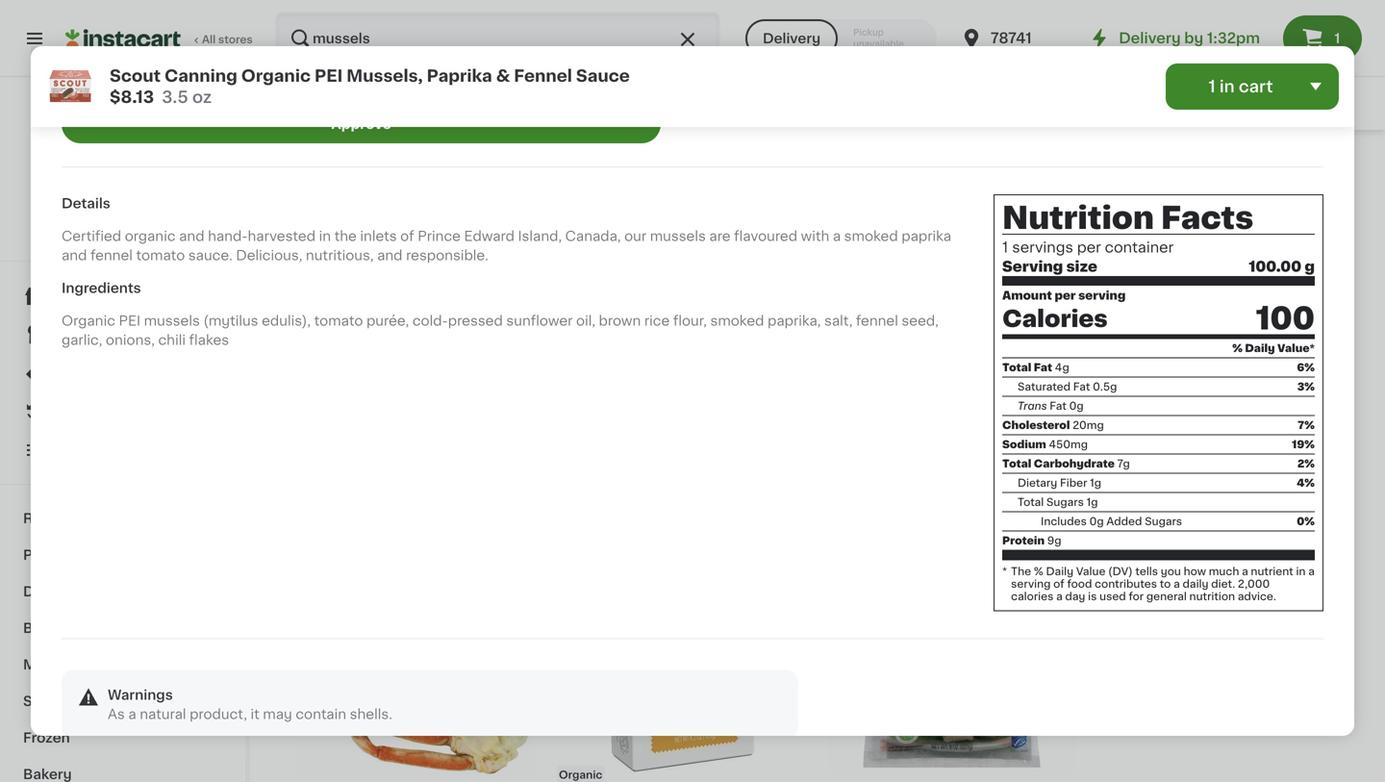 Task type: describe. For each thing, give the bounding box(es) containing it.
edward
[[464, 229, 515, 243]]

delivery button
[[784, 19, 877, 58]]

olive
[[826, 465, 860, 479]]

value
[[1077, 566, 1106, 577]]

serving inside * the % daily value (dv) tells you how much a nutrient in a serving of food contributes to a daily diet. 2,000 calories a day is used for general nutrition advice.
[[1012, 579, 1051, 590]]

baking and cooking link
[[1164, 84, 1338, 123]]

product group containing 34
[[1094, 158, 1347, 463]]

market for central market
[[126, 192, 174, 205]]

the
[[335, 229, 357, 243]]

and down the 100%
[[62, 249, 87, 262]]

and up the sauce.
[[179, 229, 205, 243]]

6%
[[1298, 362, 1316, 373]]

food
[[1068, 579, 1093, 590]]

100% satisfaction guarantee
[[49, 233, 204, 244]]

tells
[[1136, 566, 1159, 577]]

$ inside $ 34
[[1098, 422, 1105, 432]]

edulis),
[[262, 314, 311, 328]]

frozen
[[23, 731, 70, 745]]

broth,
[[897, 465, 938, 479]]

tomato inside 'certified organic and hand-harvested in the inlets of prince edward island, canada, our mussels are flavoured with a smoked paprika and fennel tomato sauce. delicious, nutritious, and responsible.'
[[136, 249, 185, 262]]

total for saturated fat 0.5g
[[1003, 362, 1032, 373]]

$ 8 73 for patagonia provisions smoked mussels
[[293, 33, 329, 53]]

fiber
[[1060, 478, 1088, 489]]

size
[[1067, 260, 1098, 274]]

g
[[1305, 260, 1316, 274]]

carbohydrate
[[1034, 459, 1115, 469]]

central market fresh sea scallops
[[1094, 446, 1325, 460]]

1 for 1 in cart
[[1209, 78, 1216, 95]]

6
[[1105, 33, 1119, 53]]

choice
[[858, 13, 889, 21]]

patagonia provisions mussels, in olive oil + broth, savory sofrito button
[[826, 158, 1079, 482]]

0%
[[1297, 516, 1316, 527]]

11
[[837, 33, 854, 53]]

flakes
[[189, 333, 229, 347]]

product group containing patagonia provisions mussels, in olive oil + broth, savory sofrito
[[826, 158, 1079, 482]]

of inside * the % daily value (dv) tells you how much a nutrient in a serving of food contributes to a daily diet. 2,000 calories a day is used for general nutrition advice.
[[1054, 579, 1065, 590]]

store choice
[[832, 13, 889, 21]]

produce
[[23, 549, 82, 562]]

mussels, inside patagonia provisions mussels, in olive oil + broth, savory sofrito
[[969, 446, 1029, 460]]

mussels inside 'certified organic and hand-harvested in the inlets of prince edward island, canada, our mussels are flavoured with a smoked paprika and fennel tomato sauce. delicious, nutritious, and responsible.'
[[650, 229, 706, 243]]

78741
[[1045, 31, 1086, 45]]

trans fat 0g
[[1018, 401, 1084, 412]]

1 horizontal spatial daily
[[1246, 343, 1276, 354]]

100
[[1257, 304, 1316, 334]]

snacks
[[23, 695, 73, 708]]

chili
[[158, 333, 186, 347]]

brown
[[599, 314, 641, 328]]

patagonia for patagonia provisions smoked mussels
[[289, 58, 356, 72]]

our
[[625, 229, 647, 243]]

sauce
[[576, 68, 630, 84]]

rice
[[645, 314, 670, 328]]

fresh
[[1198, 446, 1235, 460]]

snacks & candy link
[[12, 683, 234, 720]]

$ inside $ 6 98 /lb
[[1098, 34, 1105, 44]]

other options... button
[[62, 51, 661, 89]]

mussels inside patagonia provisions lemon herb mussels
[[557, 78, 613, 91]]

1 vertical spatial per
[[1055, 290, 1076, 301]]

8 for patagonia provisions smoked mussels
[[300, 33, 314, 53]]

100.00 g
[[1250, 260, 1316, 274]]

meat & seafood link
[[12, 647, 234, 683]]

added
[[1107, 516, 1143, 527]]

you
[[1161, 566, 1182, 577]]

cold-
[[413, 314, 448, 328]]

salt,
[[825, 314, 853, 328]]

a right nutrient
[[1309, 566, 1315, 577]]

other
[[306, 63, 347, 77]]

candy
[[91, 695, 137, 708]]

patagonia provisions mussels, in olive oil + broth, savory sofrito
[[826, 446, 1045, 479]]

warnings as a natural product, it may contain shells.
[[108, 689, 393, 721]]

fennel
[[514, 68, 573, 84]]

hand-
[[208, 229, 248, 243]]

product,
[[190, 708, 247, 721]]

central for central market
[[71, 192, 122, 205]]

approve button
[[62, 105, 661, 143]]

/lb inside $ 6 98 /lb
[[1143, 31, 1164, 47]]

paprika
[[902, 229, 952, 243]]

mussels, inside scout canning organic pei mussels, paprika & fennel sauce $8.13 3.5 oz
[[347, 68, 423, 84]]

scallops
[[1267, 446, 1325, 460]]

mussels inside patagonia provisions smoked mussels
[[289, 78, 345, 91]]

cholesterol 20mg
[[1003, 420, 1105, 431]]

central market logo image
[[80, 100, 165, 185]]

purée,
[[367, 314, 409, 328]]

market for central market fresh sea scallops
[[1147, 446, 1194, 460]]

1 vertical spatial 0g
[[1090, 516, 1104, 527]]

2 vertical spatial total
[[1018, 497, 1044, 508]]

1 for 1
[[1335, 32, 1341, 45]]

/lb inside $34.94 per pound element
[[1157, 419, 1178, 435]]

in inside 1 in cart field
[[1220, 78, 1235, 95]]

3.5
[[162, 89, 188, 105]]

in inside * the % daily value (dv) tells you how much a nutrient in a serving of food contributes to a daily diet. 2,000 calories a day is used for general nutrition advice.
[[1297, 566, 1306, 577]]

per inside nutrition facts 1 servings per container
[[1078, 240, 1102, 254]]

7g
[[1118, 459, 1131, 469]]

& for candy
[[77, 695, 88, 708]]

(dv)
[[1109, 566, 1133, 577]]

serving size
[[1003, 260, 1098, 274]]

scout canning organic pei mussels, paprika & fennel sauce $8.13 3.5 oz
[[110, 68, 630, 105]]

73 for patagonia provisions smoked mussels
[[316, 34, 329, 44]]

cart
[[1239, 78, 1274, 95]]

store
[[832, 13, 856, 21]]

smoked
[[432, 58, 488, 72]]

total for dietary fiber 1g
[[1003, 459, 1032, 469]]

pressed
[[448, 314, 503, 328]]

fennel inside organic pei mussels (mytilus edulis), tomato purée, cold-pressed sunflower oil, brown rice flour, smoked paprika, salt, fennel seed, garlic, onions, chili flakes
[[856, 314, 899, 328]]

0 vertical spatial sugars
[[1047, 497, 1084, 508]]

1 in cart field
[[1166, 64, 1340, 110]]

bakery
[[23, 768, 72, 781]]

provisions for mussels,
[[897, 446, 966, 460]]

9g
[[1048, 536, 1062, 546]]

dairy & eggs
[[23, 585, 113, 599]]

organic pei mussels (mytilus edulis), tomato purée, cold-pressed sunflower oil, brown rice flour, smoked paprika, salt, fennel seed, garlic, onions, chili flakes
[[62, 314, 939, 347]]

* the % daily value (dv) tells you how much a nutrient in a serving of food contributes to a daily diet. 2,000 calories a day is used for general nutrition advice.
[[1003, 566, 1315, 602]]

*
[[1003, 566, 1008, 577]]

& inside scout canning organic pei mussels, paprika & fennel sauce $8.13 3.5 oz
[[496, 68, 510, 84]]

1 add button from the left
[[999, 534, 1073, 568]]



Task type: locate. For each thing, give the bounding box(es) containing it.
4%
[[1298, 478, 1316, 489]]

0 horizontal spatial daily
[[1047, 566, 1074, 577]]

1 horizontal spatial patagonia
[[557, 58, 625, 72]]

0 horizontal spatial tomato
[[136, 249, 185, 262]]

a inside warnings as a natural product, it may contain shells.
[[128, 708, 136, 721]]

0 vertical spatial /lb
[[1143, 31, 1164, 47]]

instacart logo image
[[65, 27, 181, 50]]

% inside * the % daily value (dv) tells you how much a nutrient in a serving of food contributes to a daily diet. 2,000 calories a day is used for general nutrition advice.
[[1034, 566, 1044, 577]]

1 horizontal spatial serving
[[1079, 290, 1126, 301]]

2 vertical spatial in
[[1297, 566, 1306, 577]]

1 vertical spatial daily
[[1047, 566, 1074, 577]]

0 vertical spatial total
[[1003, 362, 1032, 373]]

market up 'organic'
[[126, 192, 174, 205]]

serving down size
[[1079, 290, 1126, 301]]

0 vertical spatial fat
[[1034, 362, 1053, 373]]

patagonia for patagonia provisions mussels, in olive oil + broth, savory sofrito
[[826, 446, 893, 460]]

1 horizontal spatial sugars
[[1145, 516, 1183, 527]]

20mg
[[1073, 420, 1105, 431]]

savory
[[941, 465, 988, 479]]

value*
[[1278, 343, 1316, 354]]

1 vertical spatial mussels,
[[969, 446, 1029, 460]]

smoked left paprika
[[845, 229, 899, 243]]

1 vertical spatial sugars
[[1145, 516, 1183, 527]]

patagonia inside patagonia provisions mussels, in olive oil + broth, savory sofrito
[[826, 446, 893, 460]]

central
[[71, 192, 122, 205], [1094, 446, 1144, 460]]

0 vertical spatial per
[[1078, 240, 1102, 254]]

1 vertical spatial market
[[1147, 446, 1194, 460]]

0 vertical spatial fennel
[[90, 249, 133, 262]]

0 vertical spatial 1
[[1335, 32, 1341, 45]]

34
[[1105, 421, 1133, 441]]

0 vertical spatial mussels
[[650, 229, 706, 243]]

patagonia provisions lemon herb mussels
[[557, 58, 784, 91]]

$ inside the $ 11 64
[[830, 34, 837, 44]]

product group
[[289, 0, 542, 127], [557, 0, 810, 127], [289, 158, 542, 497], [557, 158, 810, 497], [826, 158, 1079, 482], [1094, 158, 1347, 463], [826, 528, 1079, 782], [1094, 528, 1347, 782]]

fat for saturated
[[1074, 382, 1091, 392]]

fat for total
[[1034, 362, 1053, 373]]

2 horizontal spatial in
[[1297, 566, 1306, 577]]

service type group
[[784, 19, 991, 58]]

98
[[1121, 34, 1136, 44]]

0 horizontal spatial mussels
[[144, 314, 200, 328]]

fennel
[[90, 249, 133, 262], [856, 314, 899, 328]]

a inside 'certified organic and hand-harvested in the inlets of prince edward island, canada, our mussels are flavoured with a smoked paprika and fennel tomato sauce. delicious, nutritious, and responsible.'
[[833, 229, 841, 243]]

central up 'certified'
[[71, 192, 122, 205]]

provisions inside patagonia provisions lemon herb mussels
[[628, 58, 698, 72]]

0 horizontal spatial mussels,
[[347, 68, 423, 84]]

8 up sauce
[[568, 33, 582, 53]]

pei up onions, on the top of the page
[[119, 314, 141, 328]]

of left food
[[1054, 579, 1065, 590]]

patagonia inside patagonia provisions smoked mussels
[[289, 58, 356, 72]]

shop link
[[12, 277, 234, 316]]

frozen link
[[12, 720, 234, 756]]

2 vertical spatial fat
[[1050, 401, 1067, 412]]

0 vertical spatial 1g
[[1091, 478, 1102, 489]]

0 horizontal spatial central
[[71, 192, 122, 205]]

None search field
[[275, 12, 759, 65]]

nutrition
[[1003, 203, 1155, 233]]

as
[[108, 708, 125, 721]]

ingredients
[[62, 281, 141, 295]]

1 mussels from the left
[[289, 78, 345, 91]]

smoked inside 'certified organic and hand-harvested in the inlets of prince edward island, canada, our mussels are flavoured with a smoked paprika and fennel tomato sauce. delicious, nutritious, and responsible.'
[[845, 229, 899, 243]]

450mg
[[1049, 439, 1088, 450]]

0 horizontal spatial 1
[[1003, 240, 1009, 254]]

certified
[[62, 229, 121, 243]]

2 vertical spatial 1
[[1003, 240, 1009, 254]]

1g down fiber
[[1087, 497, 1099, 508]]

sodium
[[1003, 439, 1047, 450]]

1 horizontal spatial pei
[[315, 68, 343, 84]]

0 vertical spatial 0g
[[1070, 401, 1084, 412]]

& inside "snacks & candy" link
[[77, 695, 88, 708]]

responsible.
[[406, 249, 489, 262]]

% left value*
[[1233, 343, 1243, 354]]

daily up food
[[1047, 566, 1074, 577]]

1 73 from the left
[[316, 34, 329, 44]]

includes 0g added sugars
[[1041, 516, 1183, 527]]

1 horizontal spatial of
[[1054, 579, 1065, 590]]

paprika,
[[768, 314, 821, 328]]

provisions for lemon
[[628, 58, 698, 72]]

pei inside scout canning organic pei mussels, paprika & fennel sauce $8.13 3.5 oz
[[315, 68, 343, 84]]

serving
[[1079, 290, 1126, 301], [1012, 579, 1051, 590]]

are
[[710, 229, 731, 243]]

1 vertical spatial central
[[1094, 446, 1144, 460]]

0 horizontal spatial add button
[[999, 534, 1073, 568]]

$ down store
[[830, 34, 837, 44]]

1 inside field
[[1209, 78, 1216, 95]]

total fat 4g
[[1003, 362, 1070, 373]]

0 vertical spatial central
[[71, 192, 122, 205]]

0 horizontal spatial 0g
[[1070, 401, 1084, 412]]

1 vertical spatial 1
[[1209, 78, 1216, 95]]

1 vertical spatial total
[[1003, 459, 1032, 469]]

baking
[[1193, 97, 1240, 110]]

and inside recommended searches element
[[1243, 97, 1269, 110]]

1 horizontal spatial fennel
[[856, 314, 899, 328]]

1 vertical spatial of
[[1054, 579, 1065, 590]]

fat for trans
[[1050, 401, 1067, 412]]

$ up fennel
[[561, 34, 568, 44]]

recipes
[[23, 512, 80, 525]]

island,
[[518, 229, 562, 243]]

1 horizontal spatial mussels
[[557, 78, 613, 91]]

mussels up chili
[[144, 314, 200, 328]]

0 horizontal spatial smoked
[[711, 314, 765, 328]]

all
[[202, 34, 216, 45]]

smoked right flour,
[[711, 314, 765, 328]]

tomato left purée,
[[314, 314, 363, 328]]

$ left 98
[[1098, 34, 1105, 44]]

1 inside nutrition facts 1 servings per container
[[1003, 240, 1009, 254]]

2 horizontal spatial provisions
[[897, 446, 966, 460]]

to
[[1160, 579, 1172, 590]]

$ 34
[[1098, 421, 1133, 441]]

64
[[856, 34, 871, 44]]

container
[[1105, 240, 1174, 254]]

0 horizontal spatial $ 8 73
[[293, 33, 329, 53]]

& inside meat & seafood link
[[62, 658, 73, 672]]

approve
[[331, 117, 392, 131]]

$ 6 98 /lb
[[1098, 31, 1164, 53]]

contain
[[296, 708, 347, 721]]

serving up calories
[[1012, 579, 1051, 590]]

$34.94 per pound element
[[1094, 418, 1347, 443]]

1 add from the left
[[1035, 544, 1063, 558]]

paprika
[[427, 68, 492, 84]]

0 horizontal spatial in
[[319, 229, 331, 243]]

smoked
[[845, 229, 899, 243], [711, 314, 765, 328]]

fennel down satisfaction
[[90, 249, 133, 262]]

total up saturated
[[1003, 362, 1032, 373]]

73 up sauce
[[584, 34, 597, 44]]

0 vertical spatial pei
[[315, 68, 343, 84]]

produce link
[[12, 537, 234, 574]]

in
[[1032, 446, 1045, 460]]

total
[[1003, 362, 1032, 373], [1003, 459, 1032, 469], [1018, 497, 1044, 508]]

per up size
[[1078, 240, 1102, 254]]

add
[[1035, 544, 1063, 558], [1304, 544, 1332, 558]]

trans
[[1018, 401, 1048, 412]]

in left the
[[319, 229, 331, 243]]

/lb right 98
[[1143, 31, 1164, 47]]

lemon
[[701, 58, 748, 72]]

1 vertical spatial %
[[1034, 566, 1044, 577]]

recommended searches element
[[266, 77, 1386, 130]]

$ down the 0.5g
[[1098, 422, 1105, 432]]

flavoured
[[734, 229, 798, 243]]

fennel inside 'certified organic and hand-harvested in the inlets of prince edward island, canada, our mussels are flavoured with a smoked paprika and fennel tomato sauce. delicious, nutritious, and responsible.'
[[90, 249, 133, 262]]

1 vertical spatial tomato
[[314, 314, 363, 328]]

in up baking
[[1220, 78, 1235, 95]]

1 horizontal spatial add
[[1304, 544, 1332, 558]]

of inside 'certified organic and hand-harvested in the inlets of prince edward island, canada, our mussels are flavoured with a smoked paprika and fennel tomato sauce. delicious, nutritious, and responsible.'
[[400, 229, 414, 243]]

1 horizontal spatial add button
[[1267, 534, 1342, 568]]

73 for patagonia provisions lemon herb mussels
[[584, 34, 597, 44]]

1 horizontal spatial central
[[1094, 446, 1144, 460]]

0 vertical spatial serving
[[1079, 290, 1126, 301]]

0 horizontal spatial market
[[126, 192, 174, 205]]

2 add from the left
[[1304, 544, 1332, 558]]

$ 8 73 up other
[[293, 33, 329, 53]]

organic
[[125, 229, 176, 243]]

2 mussels from the left
[[557, 78, 613, 91]]

0 vertical spatial tomato
[[136, 249, 185, 262]]

tomato inside organic pei mussels (mytilus edulis), tomato purée, cold-pressed sunflower oil, brown rice flour, smoked paprika, salt, fennel seed, garlic, onions, chili flakes
[[314, 314, 363, 328]]

of right inlets
[[400, 229, 414, 243]]

smoked inside organic pei mussels (mytilus edulis), tomato purée, cold-pressed sunflower oil, brown rice flour, smoked paprika, salt, fennel seed, garlic, onions, chili flakes
[[711, 314, 765, 328]]

oil
[[864, 465, 882, 479]]

prince
[[418, 229, 461, 243]]

0 horizontal spatial provisions
[[360, 58, 429, 72]]

$8.13
[[110, 89, 154, 105]]

& for seafood
[[62, 658, 73, 672]]

provisions for smoked
[[360, 58, 429, 72]]

warnings
[[108, 689, 173, 702]]

0 vertical spatial market
[[126, 192, 174, 205]]

fat up cholesterol 20mg
[[1050, 401, 1067, 412]]

0 horizontal spatial add
[[1035, 544, 1063, 558]]

2 horizontal spatial 1
[[1335, 32, 1341, 45]]

and down the cart
[[1243, 97, 1269, 110]]

1 inside button
[[1335, 32, 1341, 45]]

1 vertical spatial smoked
[[711, 314, 765, 328]]

1 $ 8 73 from the left
[[293, 33, 329, 53]]

a left day at the bottom
[[1057, 592, 1063, 602]]

pei inside organic pei mussels (mytilus edulis), tomato purée, cold-pressed sunflower oil, brown rice flour, smoked paprika, salt, fennel seed, garlic, onions, chili flakes
[[119, 314, 141, 328]]

2 horizontal spatial patagonia
[[826, 446, 893, 460]]

and down inlets
[[377, 249, 403, 262]]

sugars right added
[[1145, 516, 1183, 527]]

1 vertical spatial serving
[[1012, 579, 1051, 590]]

1 vertical spatial 1g
[[1087, 497, 1099, 508]]

1g for total sugars 1g
[[1087, 497, 1099, 508]]

1 horizontal spatial 0g
[[1090, 516, 1104, 527]]

total down the dietary
[[1018, 497, 1044, 508]]

for
[[1129, 592, 1144, 602]]

contributes
[[1095, 579, 1158, 590]]

onions,
[[106, 333, 155, 347]]

per up calories
[[1055, 290, 1076, 301]]

$ right stores
[[293, 34, 300, 44]]

$8.73 element
[[826, 418, 1079, 443]]

provisions inside patagonia provisions smoked mussels
[[360, 58, 429, 72]]

mussels inside organic pei mussels (mytilus edulis), tomato purée, cold-pressed sunflower oil, brown rice flour, smoked paprika, salt, fennel seed, garlic, onions, chili flakes
[[144, 314, 200, 328]]

1 horizontal spatial provisions
[[628, 58, 698, 72]]

tomato down 'organic'
[[136, 249, 185, 262]]

a up the 2,000
[[1243, 566, 1249, 577]]

a
[[833, 229, 841, 243], [1243, 566, 1249, 577], [1309, 566, 1315, 577], [1174, 579, 1181, 590], [1057, 592, 1063, 602], [128, 708, 136, 721]]

organic inside organic pei mussels (mytilus edulis), tomato purée, cold-pressed sunflower oil, brown rice flour, smoked paprika, salt, fennel seed, garlic, onions, chili flakes
[[62, 314, 115, 328]]

other options...
[[306, 63, 417, 77]]

market left fresh at the bottom of page
[[1147, 446, 1194, 460]]

daily left value*
[[1246, 343, 1276, 354]]

central down 34
[[1094, 446, 1144, 460]]

0g down "saturated fat 0.5g"
[[1070, 401, 1084, 412]]

0 horizontal spatial pei
[[119, 314, 141, 328]]

1 horizontal spatial market
[[1147, 446, 1194, 460]]

protein
[[1003, 536, 1045, 546]]

a right 'to'
[[1174, 579, 1181, 590]]

1 horizontal spatial smoked
[[845, 229, 899, 243]]

0 vertical spatial in
[[1220, 78, 1235, 95]]

mussels left are
[[650, 229, 706, 243]]

0 horizontal spatial serving
[[1012, 579, 1051, 590]]

0 horizontal spatial 8
[[300, 33, 314, 53]]

0 horizontal spatial per
[[1055, 290, 1076, 301]]

dietary fiber 1g
[[1018, 478, 1102, 489]]

all stores
[[202, 34, 253, 45]]

2 8 from the left
[[568, 33, 582, 53]]

1 vertical spatial fennel
[[856, 314, 899, 328]]

central for central market fresh sea scallops
[[1094, 446, 1144, 460]]

oz
[[192, 89, 212, 105]]

pei
[[315, 68, 343, 84], [119, 314, 141, 328]]

& left 'candy'
[[77, 695, 88, 708]]

78741 button
[[1014, 12, 1130, 65]]

1 8 from the left
[[300, 33, 314, 53]]

1 vertical spatial /lb
[[1157, 419, 1178, 435]]

fat left the 0.5g
[[1074, 382, 1091, 392]]

nutrient
[[1252, 566, 1294, 577]]

organic inside button
[[559, 770, 603, 781]]

pei left options...
[[315, 68, 343, 84]]

patagonia for patagonia provisions lemon herb mussels
[[557, 58, 625, 72]]

beverages link
[[12, 610, 234, 647]]

2 add button from the left
[[1267, 534, 1342, 568]]

1 horizontal spatial mussels,
[[969, 446, 1029, 460]]

in inside 'certified organic and hand-harvested in the inlets of prince edward island, canada, our mussels are flavoured with a smoked paprika and fennel tomato sauce. delicious, nutritious, and responsible.'
[[319, 229, 331, 243]]

0 vertical spatial smoked
[[845, 229, 899, 243]]

organic
[[291, 12, 334, 22], [559, 12, 603, 22], [241, 68, 311, 84], [62, 314, 115, 328], [559, 770, 603, 781]]

total sugars 1g
[[1018, 497, 1099, 508]]

0 horizontal spatial mussels
[[289, 78, 345, 91]]

provisions inside patagonia provisions mussels, in olive oil + broth, savory sofrito
[[897, 446, 966, 460]]

in
[[1220, 78, 1235, 95], [319, 229, 331, 243], [1297, 566, 1306, 577]]

0 horizontal spatial fennel
[[90, 249, 133, 262]]

fennel right salt,
[[856, 314, 899, 328]]

sugars up includes on the bottom
[[1047, 497, 1084, 508]]

harvested
[[248, 229, 316, 243]]

2,000
[[1239, 579, 1271, 590]]

1 horizontal spatial 73
[[584, 34, 597, 44]]

facts
[[1162, 203, 1254, 233]]

0g left added
[[1090, 516, 1104, 527]]

2 $ 8 73 from the left
[[561, 33, 597, 53]]

1 horizontal spatial 8
[[568, 33, 582, 53]]

add button
[[999, 534, 1073, 568], [1267, 534, 1342, 568]]

0 horizontal spatial of
[[400, 229, 414, 243]]

0 horizontal spatial patagonia
[[289, 58, 356, 72]]

add for second add "button" from right
[[1035, 544, 1063, 558]]

& inside dairy & eggs link
[[64, 585, 75, 599]]

& left eggs
[[64, 585, 75, 599]]

cooking
[[1272, 97, 1328, 110]]

a right the as
[[128, 708, 136, 721]]

0 horizontal spatial sugars
[[1047, 497, 1084, 508]]

total down sodium
[[1003, 459, 1032, 469]]

sea
[[1238, 446, 1264, 460]]

fat left 4g
[[1034, 362, 1053, 373]]

$6.98 per pound element
[[1094, 30, 1347, 56]]

it
[[251, 708, 260, 721]]

1 horizontal spatial %
[[1233, 343, 1243, 354]]

0 vertical spatial daily
[[1246, 343, 1276, 354]]

all stores link
[[65, 12, 254, 65]]

add for 2nd add "button" from left
[[1304, 544, 1332, 558]]

0 horizontal spatial %
[[1034, 566, 1044, 577]]

seed,
[[902, 314, 939, 328]]

& right meat
[[62, 658, 73, 672]]

1 horizontal spatial per
[[1078, 240, 1102, 254]]

0 horizontal spatial 73
[[316, 34, 329, 44]]

bakery link
[[12, 756, 234, 782]]

100.00
[[1250, 260, 1302, 274]]

1g for dietary fiber 1g
[[1091, 478, 1102, 489]]

add down 0%
[[1304, 544, 1332, 558]]

shells.
[[350, 708, 393, 721]]

/lb right 34
[[1157, 419, 1178, 435]]

1g right fiber
[[1091, 478, 1102, 489]]

patagonia inside patagonia provisions lemon herb mussels
[[557, 58, 625, 72]]

0 vertical spatial %
[[1233, 343, 1243, 354]]

3%
[[1298, 382, 1316, 392]]

add down includes on the bottom
[[1035, 544, 1063, 558]]

/lb
[[1143, 31, 1164, 47], [1157, 419, 1178, 435]]

1 horizontal spatial in
[[1220, 78, 1235, 95]]

8 for patagonia provisions lemon herb mussels
[[568, 33, 582, 53]]

1 vertical spatial pei
[[119, 314, 141, 328]]

1 horizontal spatial mussels
[[650, 229, 706, 243]]

1 vertical spatial in
[[319, 229, 331, 243]]

8 up other
[[300, 33, 314, 53]]

& left fennel
[[496, 68, 510, 84]]

& for eggs
[[64, 585, 75, 599]]

saturated
[[1018, 382, 1071, 392]]

a right with
[[833, 229, 841, 243]]

1 horizontal spatial 1
[[1209, 78, 1216, 95]]

1 vertical spatial fat
[[1074, 382, 1091, 392]]

$ 8 73 up sauce
[[561, 33, 597, 53]]

1 horizontal spatial tomato
[[314, 314, 363, 328]]

options...
[[351, 63, 417, 77]]

in right nutrient
[[1297, 566, 1306, 577]]

1 horizontal spatial $ 8 73
[[561, 33, 597, 53]]

organic inside scout canning organic pei mussels, paprika & fennel sauce $8.13 3.5 oz
[[241, 68, 311, 84]]

central market link
[[71, 100, 174, 208]]

0 vertical spatial of
[[400, 229, 414, 243]]

73 up other
[[316, 34, 329, 44]]

% right the
[[1034, 566, 1044, 577]]

1 vertical spatial mussels
[[144, 314, 200, 328]]

daily inside * the % daily value (dv) tells you how much a nutrient in a serving of food contributes to a daily diet. 2,000 calories a day is used for general nutrition advice.
[[1047, 566, 1074, 577]]

2 73 from the left
[[584, 34, 597, 44]]

$ 8 73 for patagonia provisions lemon herb mussels
[[561, 33, 597, 53]]

0 vertical spatial mussels,
[[347, 68, 423, 84]]

daily
[[1183, 579, 1209, 590]]



Task type: vqa. For each thing, say whether or not it's contained in the screenshot.
Eggs
yes



